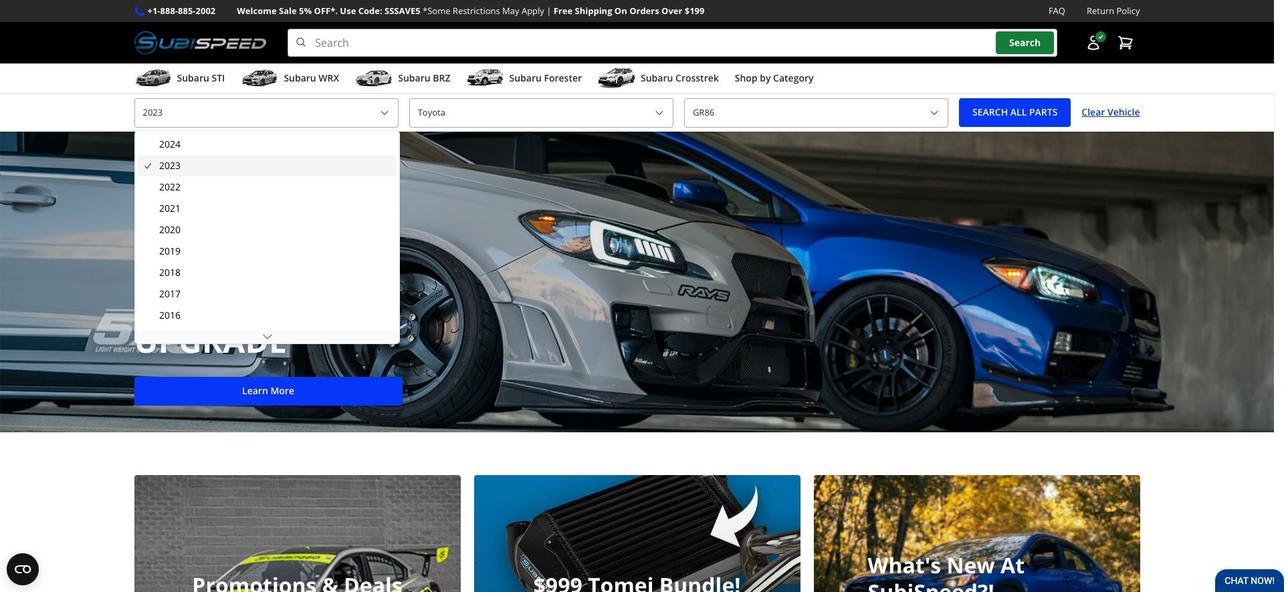 Task type: locate. For each thing, give the bounding box(es) containing it.
2 option from the top
[[138, 326, 397, 348]]

group
[[138, 134, 397, 593]]

option
[[138, 155, 397, 177], [138, 326, 397, 348]]

1 vertical spatial option
[[138, 326, 397, 348]]

list box
[[134, 130, 400, 593]]

1 option from the top
[[138, 155, 397, 177]]

0 vertical spatial option
[[138, 155, 397, 177]]

search input field
[[288, 29, 1057, 57]]



Task type: vqa. For each thing, say whether or not it's contained in the screenshot.
first Option from the bottom
yes



Task type: describe. For each thing, give the bounding box(es) containing it.
open widget image
[[7, 554, 39, 586]]



